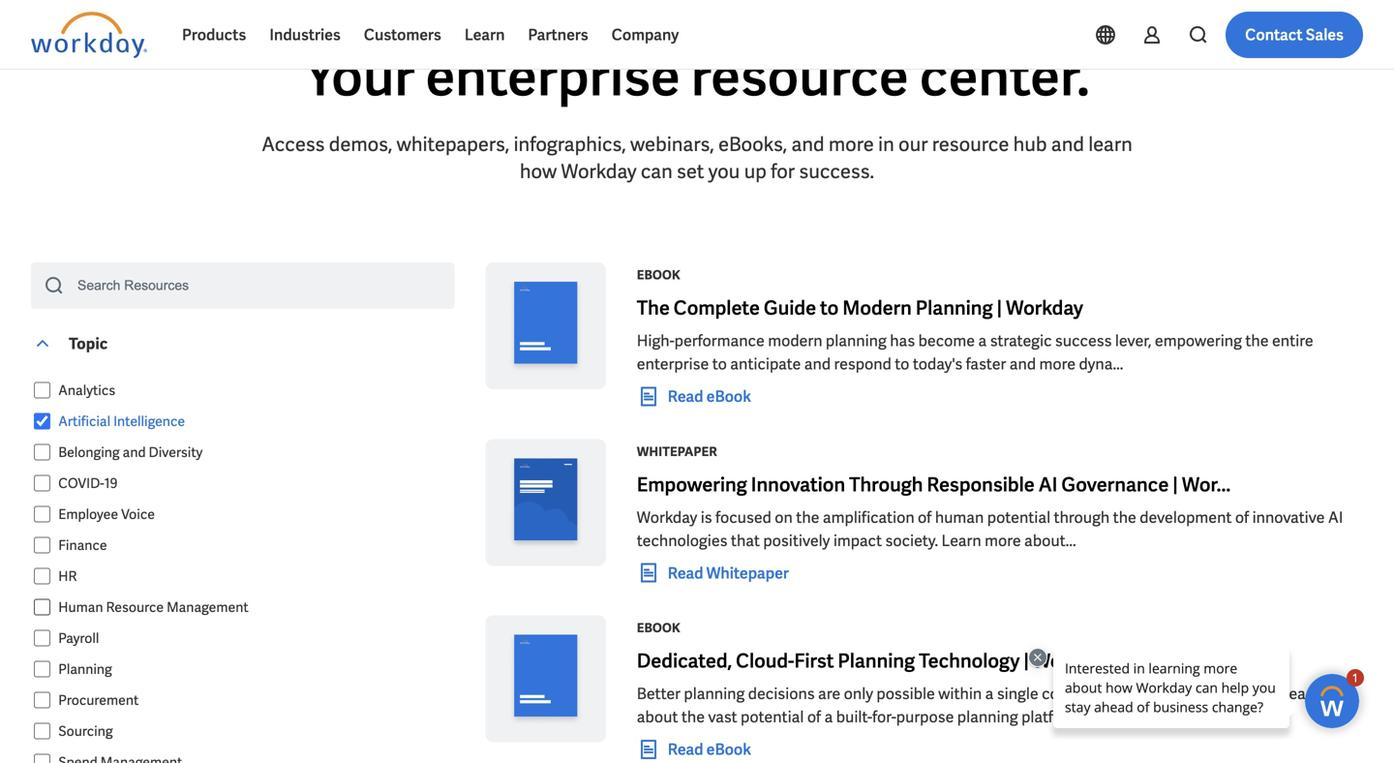 Task type: describe. For each thing, give the bounding box(es) containing it.
positively
[[764, 531, 830, 551]]

workday up 'connected' on the bottom right of the page
[[1033, 649, 1111, 674]]

first
[[795, 649, 834, 674]]

planning inside 'link'
[[58, 661, 112, 678]]

read whitepaper link
[[637, 561, 789, 585]]

planning inside high-performance modern planning has become a strategic success lever, empowering the entire enterprise to anticipate and respond to today's faster and more dyna...
[[826, 331, 887, 351]]

planning link
[[51, 658, 455, 681]]

empowering
[[1155, 331, 1243, 351]]

our
[[899, 132, 928, 157]]

belonging and diversity
[[58, 444, 203, 461]]

more inside workday is focused on the amplification of human potential through the development of innovative ai technologies that positively impact society. learn more about...
[[985, 531, 1021, 551]]

products button
[[170, 12, 258, 58]]

society.
[[886, 531, 939, 551]]

human
[[58, 599, 103, 616]]

employee voice
[[58, 506, 155, 523]]

19
[[104, 475, 118, 492]]

company button
[[600, 12, 691, 58]]

procurement
[[58, 692, 139, 709]]

wor...
[[1182, 472, 1231, 497]]

webinars,
[[630, 132, 714, 157]]

finance
[[58, 537, 107, 554]]

success
[[1056, 331, 1112, 351]]

single
[[997, 684, 1039, 704]]

artificial intelligence
[[58, 413, 185, 430]]

industries
[[270, 25, 341, 45]]

covid-19 link
[[51, 472, 455, 495]]

anticipate
[[731, 354, 801, 374]]

more inside high-performance modern planning has become a strategic success lever, empowering the entire enterprise to anticipate and respond to today's faster and more dyna...
[[1040, 354, 1076, 374]]

and down modern
[[805, 354, 831, 374]]

workday inside workday is focused on the amplification of human potential through the development of innovative ai technologies that positively impact society. learn more about...
[[637, 507, 698, 528]]

human resource management link
[[51, 596, 455, 619]]

innovation
[[751, 472, 846, 497]]

hr link
[[51, 565, 455, 588]]

cloud-
[[736, 649, 795, 674]]

read ebook for cloud-
[[668, 740, 751, 760]]

topic
[[69, 334, 108, 354]]

high-performance modern planning has become a strategic success lever, empowering the entire enterprise to anticipate and respond to today's faster and more dyna...
[[637, 331, 1314, 374]]

only
[[844, 684, 874, 704]]

become
[[919, 331, 975, 351]]

innovative
[[1253, 507, 1325, 528]]

modern
[[768, 331, 823, 351]]

platfo...
[[1022, 707, 1072, 728]]

learn
[[1089, 132, 1133, 157]]

2 vertical spatial a
[[825, 707, 833, 728]]

Search Resources text field
[[66, 262, 426, 309]]

and right hub
[[1052, 132, 1085, 157]]

and up for
[[792, 132, 825, 157]]

purpose
[[897, 707, 954, 728]]

dedicated, cloud-first planning technology | workday
[[637, 649, 1111, 674]]

employee voice link
[[51, 503, 455, 526]]

artificial
[[58, 413, 110, 430]]

respond
[[834, 354, 892, 374]]

potential inside the better planning decisions are only possible within a single connected planning environment. learn about the vast potential of a built-for-purpose planning platfo...
[[741, 707, 804, 728]]

0 horizontal spatial to
[[713, 354, 727, 374]]

0 vertical spatial resource
[[691, 41, 909, 112]]

diversity
[[149, 444, 203, 461]]

of inside the better planning decisions are only possible within a single connected planning environment. learn about the vast potential of a built-for-purpose planning platfo...
[[808, 707, 821, 728]]

empowering innovation through responsible ai governance | wor...
[[637, 472, 1231, 497]]

2 horizontal spatial of
[[1236, 507, 1250, 528]]

read for empowering
[[668, 563, 704, 583]]

the right on on the bottom right
[[796, 507, 820, 528]]

complete
[[674, 295, 760, 321]]

products
[[182, 25, 246, 45]]

better
[[637, 684, 681, 704]]

and down artificial intelligence
[[123, 444, 146, 461]]

you
[[709, 159, 740, 184]]

impact
[[834, 531, 882, 551]]

how
[[520, 159, 557, 184]]

analytics
[[58, 382, 115, 399]]

finance link
[[51, 534, 455, 557]]

partners button
[[517, 12, 600, 58]]

within
[[939, 684, 982, 704]]

performance
[[675, 331, 765, 351]]

customers button
[[352, 12, 453, 58]]

contact sales link
[[1226, 12, 1364, 58]]

amplification
[[823, 507, 915, 528]]

potential inside workday is focused on the amplification of human potential through the development of innovative ai technologies that positively impact society. learn more about...
[[988, 507, 1051, 528]]

are
[[818, 684, 841, 704]]

ebooks,
[[719, 132, 788, 157]]

governance
[[1062, 472, 1169, 497]]

customers
[[364, 25, 442, 45]]

employee
[[58, 506, 118, 523]]

for-
[[873, 707, 897, 728]]

0 vertical spatial whitepaper
[[637, 443, 717, 460]]

human resource management
[[58, 599, 249, 616]]

management
[[167, 599, 249, 616]]

read ebook for complete
[[668, 386, 751, 407]]

center.
[[920, 41, 1090, 112]]

covid-
[[58, 475, 104, 492]]

technology
[[919, 649, 1020, 674]]

workday inside access demos, whitepapers, infographics, webinars, ebooks, and more in our resource hub and learn how workday can set you up for success.
[[561, 159, 637, 184]]

ebook down vast
[[707, 740, 751, 760]]

resource inside access demos, whitepapers, infographics, webinars, ebooks, and more in our resource hub and learn how workday can set you up for success.
[[932, 132, 1010, 157]]

workday up strategic
[[1006, 295, 1084, 321]]

the
[[637, 295, 670, 321]]

voice
[[121, 506, 155, 523]]



Task type: vqa. For each thing, say whether or not it's contained in the screenshot.
Finance Link
yes



Task type: locate. For each thing, give the bounding box(es) containing it.
the inside the better planning decisions are only possible within a single connected planning environment. learn about the vast potential of a built-for-purpose planning platfo...
[[682, 707, 705, 728]]

0 vertical spatial ai
[[1039, 472, 1058, 497]]

read down about
[[668, 740, 704, 760]]

2 vertical spatial learn
[[1281, 684, 1321, 704]]

1 vertical spatial ai
[[1329, 507, 1344, 528]]

focused
[[716, 507, 772, 528]]

0 vertical spatial read ebook link
[[637, 385, 751, 408]]

read down 'high-'
[[668, 386, 704, 407]]

your
[[304, 41, 415, 112]]

of left innovative
[[1236, 507, 1250, 528]]

1 vertical spatial |
[[1173, 472, 1179, 497]]

empowering
[[637, 472, 747, 497]]

dyna...
[[1079, 354, 1124, 374]]

belonging
[[58, 444, 120, 461]]

2 read ebook from the top
[[668, 740, 751, 760]]

1 horizontal spatial |
[[1024, 649, 1029, 674]]

1 vertical spatial read ebook link
[[637, 738, 751, 761]]

1 horizontal spatial to
[[820, 295, 839, 321]]

1 horizontal spatial ai
[[1329, 507, 1344, 528]]

workday is focused on the amplification of human potential through the development of innovative ai technologies that positively impact society. learn more about...
[[637, 507, 1344, 551]]

access demos, whitepapers, infographics, webinars, ebooks, and more in our resource hub and learn how workday can set you up for success.
[[262, 132, 1133, 184]]

resource
[[691, 41, 909, 112], [932, 132, 1010, 157]]

0 vertical spatial learn
[[465, 25, 505, 45]]

environment.
[[1185, 684, 1278, 704]]

1 vertical spatial a
[[986, 684, 994, 704]]

potential down 'decisions' at the bottom of page
[[741, 707, 804, 728]]

to
[[820, 295, 839, 321], [713, 354, 727, 374], [895, 354, 910, 374]]

0 vertical spatial |
[[997, 295, 1003, 321]]

can
[[641, 159, 673, 184]]

1 vertical spatial read
[[668, 563, 704, 583]]

ebook up the at top left
[[637, 267, 681, 283]]

more
[[1040, 354, 1076, 374], [985, 531, 1021, 551]]

hub
[[1014, 132, 1047, 157]]

read inside "link"
[[668, 563, 704, 583]]

workday down infographics,
[[561, 159, 637, 184]]

the inside high-performance modern planning has become a strategic success lever, empowering the entire enterprise to anticipate and respond to today's faster and more dyna...
[[1246, 331, 1269, 351]]

| for governance
[[1173, 472, 1179, 497]]

learn inside workday is focused on the amplification of human potential through the development of innovative ai technologies that positively impact society. learn more about...
[[942, 531, 982, 551]]

whitepaper up the empowering
[[637, 443, 717, 460]]

procurement link
[[51, 689, 455, 712]]

read down technologies
[[668, 563, 704, 583]]

workday up technologies
[[637, 507, 698, 528]]

read for the
[[668, 386, 704, 407]]

read ebook link down performance
[[637, 385, 751, 408]]

enterprise up infographics,
[[426, 41, 681, 112]]

learn inside the better planning decisions are only possible within a single connected planning environment. learn about the vast potential of a built-for-purpose planning platfo...
[[1281, 684, 1321, 704]]

0 vertical spatial enterprise
[[426, 41, 681, 112]]

2 vertical spatial |
[[1024, 649, 1029, 674]]

read ebook down performance
[[668, 386, 751, 407]]

ai
[[1039, 472, 1058, 497], [1329, 507, 1344, 528]]

through
[[1054, 507, 1110, 528]]

1 vertical spatial whitepaper
[[707, 563, 789, 583]]

1 horizontal spatial resource
[[932, 132, 1010, 157]]

enterprise inside high-performance modern planning has become a strategic success lever, empowering the entire enterprise to anticipate and respond to today's faster and more dyna...
[[637, 354, 709, 374]]

has
[[890, 331, 915, 351]]

learn left 'partners' dropdown button
[[465, 25, 505, 45]]

| up strategic
[[997, 295, 1003, 321]]

planning right 'connected' on the bottom right of the page
[[1121, 684, 1182, 704]]

company
[[612, 25, 679, 45]]

payroll
[[58, 630, 99, 647]]

guide
[[764, 295, 817, 321]]

0 horizontal spatial potential
[[741, 707, 804, 728]]

2 horizontal spatial learn
[[1281, 684, 1321, 704]]

| left wor...
[[1173, 472, 1179, 497]]

a
[[979, 331, 987, 351], [986, 684, 994, 704], [825, 707, 833, 728]]

0 horizontal spatial ai
[[1039, 472, 1058, 497]]

more down success
[[1040, 354, 1076, 374]]

ai inside workday is focused on the amplification of human potential through the development of innovative ai technologies that positively impact society. learn more about...
[[1329, 507, 1344, 528]]

for
[[771, 159, 795, 184]]

None checkbox
[[34, 382, 51, 399], [34, 413, 51, 430], [34, 506, 51, 523], [34, 630, 51, 647], [34, 661, 51, 678], [34, 692, 51, 709], [34, 723, 51, 740], [34, 382, 51, 399], [34, 413, 51, 430], [34, 506, 51, 523], [34, 630, 51, 647], [34, 661, 51, 678], [34, 692, 51, 709], [34, 723, 51, 740]]

ebook down anticipate
[[707, 386, 751, 407]]

responsible
[[927, 472, 1035, 497]]

1 vertical spatial more
[[985, 531, 1021, 551]]

your enterprise resource center.
[[304, 41, 1090, 112]]

0 horizontal spatial learn
[[465, 25, 505, 45]]

whitepaper inside "link"
[[707, 563, 789, 583]]

that
[[731, 531, 760, 551]]

development
[[1140, 507, 1232, 528]]

read for dedicated,
[[668, 740, 704, 760]]

1 vertical spatial enterprise
[[637, 354, 709, 374]]

planning down payroll
[[58, 661, 112, 678]]

to right guide
[[820, 295, 839, 321]]

set
[[677, 159, 704, 184]]

the down governance
[[1113, 507, 1137, 528]]

None checkbox
[[34, 444, 51, 461], [34, 475, 51, 492], [34, 537, 51, 554], [34, 568, 51, 585], [34, 599, 51, 616], [34, 754, 51, 763], [34, 444, 51, 461], [34, 475, 51, 492], [34, 537, 51, 554], [34, 568, 51, 585], [34, 599, 51, 616], [34, 754, 51, 763]]

industries button
[[258, 12, 352, 58]]

about
[[637, 707, 678, 728]]

access demos, whitepapers,
[[262, 132, 510, 157]]

lever,
[[1116, 331, 1152, 351]]

a up faster
[[979, 331, 987, 351]]

the left vast
[[682, 707, 705, 728]]

analytics link
[[51, 379, 455, 402]]

read ebook link down vast
[[637, 738, 751, 761]]

connected
[[1042, 684, 1117, 704]]

2 horizontal spatial |
[[1173, 472, 1179, 497]]

1 read ebook link from the top
[[637, 385, 751, 408]]

ai right innovative
[[1329, 507, 1344, 528]]

a inside high-performance modern planning has become a strategic success lever, empowering the entire enterprise to anticipate and respond to today's faster and more dyna...
[[979, 331, 987, 351]]

artificial intelligence link
[[51, 410, 455, 433]]

about...
[[1025, 531, 1077, 551]]

belonging and diversity link
[[51, 441, 455, 464]]

1 horizontal spatial potential
[[988, 507, 1051, 528]]

intelligence
[[113, 413, 185, 430]]

the left entire
[[1246, 331, 1269, 351]]

the complete guide to modern planning | workday
[[637, 295, 1084, 321]]

better planning decisions are only possible within a single connected planning environment. learn about the vast potential of a built-for-purpose planning platfo...
[[637, 684, 1321, 728]]

learn inside dropdown button
[[465, 25, 505, 45]]

learn right environment.
[[1281, 684, 1321, 704]]

1 horizontal spatial learn
[[942, 531, 982, 551]]

payroll link
[[51, 627, 455, 650]]

on
[[775, 507, 793, 528]]

entire
[[1273, 331, 1314, 351]]

read ebook link for the
[[637, 385, 751, 408]]

2 horizontal spatial to
[[895, 354, 910, 374]]

built-
[[837, 707, 873, 728]]

more left the 'about...'
[[985, 531, 1021, 551]]

of up the society.
[[918, 507, 932, 528]]

resource up ebooks, at the right of page
[[691, 41, 909, 112]]

modern
[[843, 295, 912, 321]]

and down strategic
[[1010, 354, 1036, 374]]

resource
[[106, 599, 164, 616]]

potential up the 'about...'
[[988, 507, 1051, 528]]

ai up 'through'
[[1039, 472, 1058, 497]]

planning up the respond
[[826, 331, 887, 351]]

possible
[[877, 684, 935, 704]]

planning down 'within'
[[958, 707, 1019, 728]]

learn down human
[[942, 531, 982, 551]]

0 vertical spatial potential
[[988, 507, 1051, 528]]

today's
[[913, 354, 963, 374]]

2 read ebook link from the top
[[637, 738, 751, 761]]

sales
[[1306, 25, 1344, 45]]

1 vertical spatial read ebook
[[668, 740, 751, 760]]

planning
[[826, 331, 887, 351], [684, 684, 745, 704], [1121, 684, 1182, 704], [958, 707, 1019, 728]]

0 vertical spatial a
[[979, 331, 987, 351]]

planning up only
[[838, 649, 915, 674]]

planning
[[916, 295, 993, 321], [838, 649, 915, 674], [58, 661, 112, 678]]

resource right our
[[932, 132, 1010, 157]]

contact
[[1246, 25, 1303, 45]]

go to the homepage image
[[31, 12, 147, 58]]

1 vertical spatial resource
[[932, 132, 1010, 157]]

0 horizontal spatial |
[[997, 295, 1003, 321]]

read ebook link
[[637, 385, 751, 408], [637, 738, 751, 761]]

decisions
[[748, 684, 815, 704]]

hr
[[58, 568, 77, 585]]

1 vertical spatial potential
[[741, 707, 804, 728]]

success.
[[799, 159, 875, 184]]

1 horizontal spatial more
[[1040, 354, 1076, 374]]

human
[[935, 507, 984, 528]]

of down are
[[808, 707, 821, 728]]

0 horizontal spatial more
[[985, 531, 1021, 551]]

0 vertical spatial read ebook
[[668, 386, 751, 407]]

sourcing link
[[51, 720, 455, 743]]

to down performance
[[713, 354, 727, 374]]

1 read ebook from the top
[[668, 386, 751, 407]]

partners
[[528, 25, 589, 45]]

enterprise down 'high-'
[[637, 354, 709, 374]]

of
[[918, 507, 932, 528], [1236, 507, 1250, 528], [808, 707, 821, 728]]

| up single
[[1024, 649, 1029, 674]]

| for planning
[[997, 295, 1003, 321]]

is
[[701, 507, 712, 528]]

ebook up dedicated,
[[637, 620, 681, 637]]

read ebook down vast
[[668, 740, 751, 760]]

1 horizontal spatial of
[[918, 507, 932, 528]]

a down are
[[825, 707, 833, 728]]

technologies
[[637, 531, 728, 551]]

0 vertical spatial more
[[1040, 354, 1076, 374]]

infographics,
[[514, 132, 626, 157]]

dedicated,
[[637, 649, 732, 674]]

the
[[1246, 331, 1269, 351], [796, 507, 820, 528], [1113, 507, 1137, 528], [682, 707, 705, 728]]

0 horizontal spatial resource
[[691, 41, 909, 112]]

planning up become
[[916, 295, 993, 321]]

and
[[792, 132, 825, 157], [1052, 132, 1085, 157], [805, 354, 831, 374], [1010, 354, 1036, 374], [123, 444, 146, 461]]

1 vertical spatial learn
[[942, 531, 982, 551]]

0 vertical spatial read
[[668, 386, 704, 407]]

2 vertical spatial read
[[668, 740, 704, 760]]

2 read from the top
[[668, 563, 704, 583]]

3 read from the top
[[668, 740, 704, 760]]

a left single
[[986, 684, 994, 704]]

covid-19
[[58, 475, 118, 492]]

0 horizontal spatial of
[[808, 707, 821, 728]]

more in
[[829, 132, 895, 157]]

to down has
[[895, 354, 910, 374]]

learn button
[[453, 12, 517, 58]]

through
[[849, 472, 923, 497]]

1 read from the top
[[668, 386, 704, 407]]

read ebook link for dedicated,
[[637, 738, 751, 761]]

workday
[[561, 159, 637, 184], [1006, 295, 1084, 321], [637, 507, 698, 528], [1033, 649, 1111, 674]]

planning up vast
[[684, 684, 745, 704]]

whitepaper down that
[[707, 563, 789, 583]]



